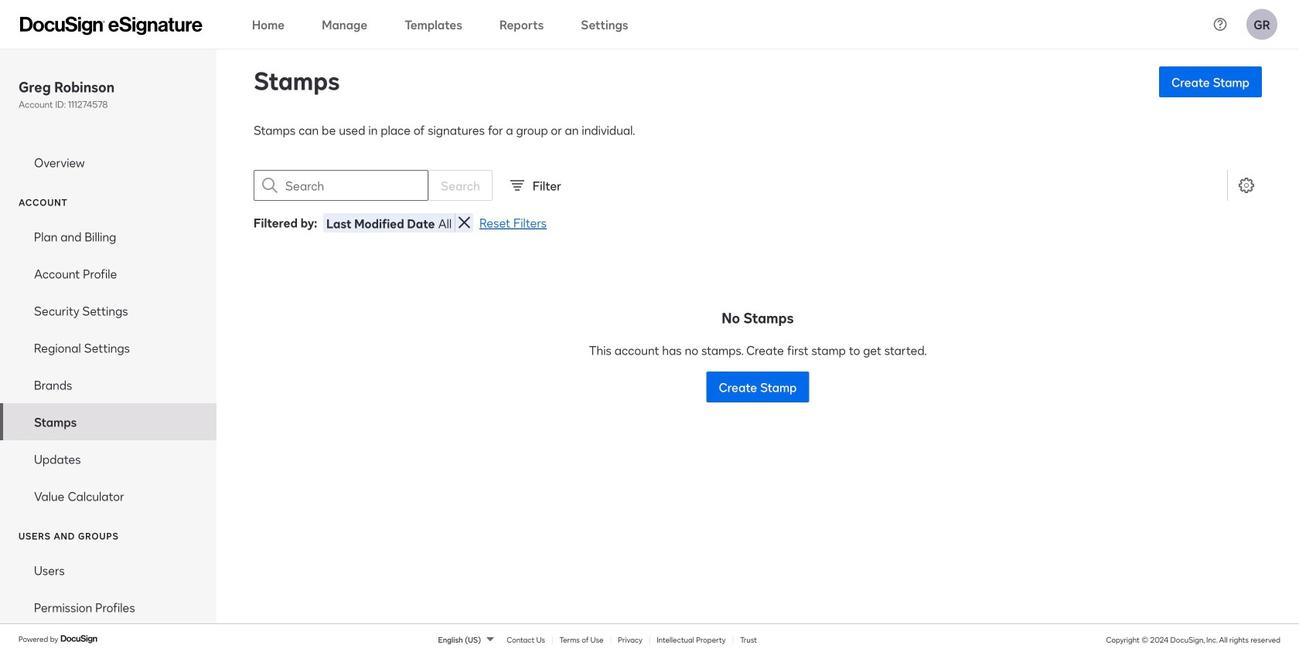 Task type: locate. For each thing, give the bounding box(es) containing it.
docusign admin image
[[20, 17, 203, 35]]

docusign image
[[60, 634, 99, 646]]

account element
[[0, 218, 217, 515]]

Search text field
[[285, 171, 428, 200]]



Task type: describe. For each thing, give the bounding box(es) containing it.
users and groups element
[[0, 552, 217, 656]]



Task type: vqa. For each thing, say whether or not it's contained in the screenshot.
Your uploaded profile image
no



